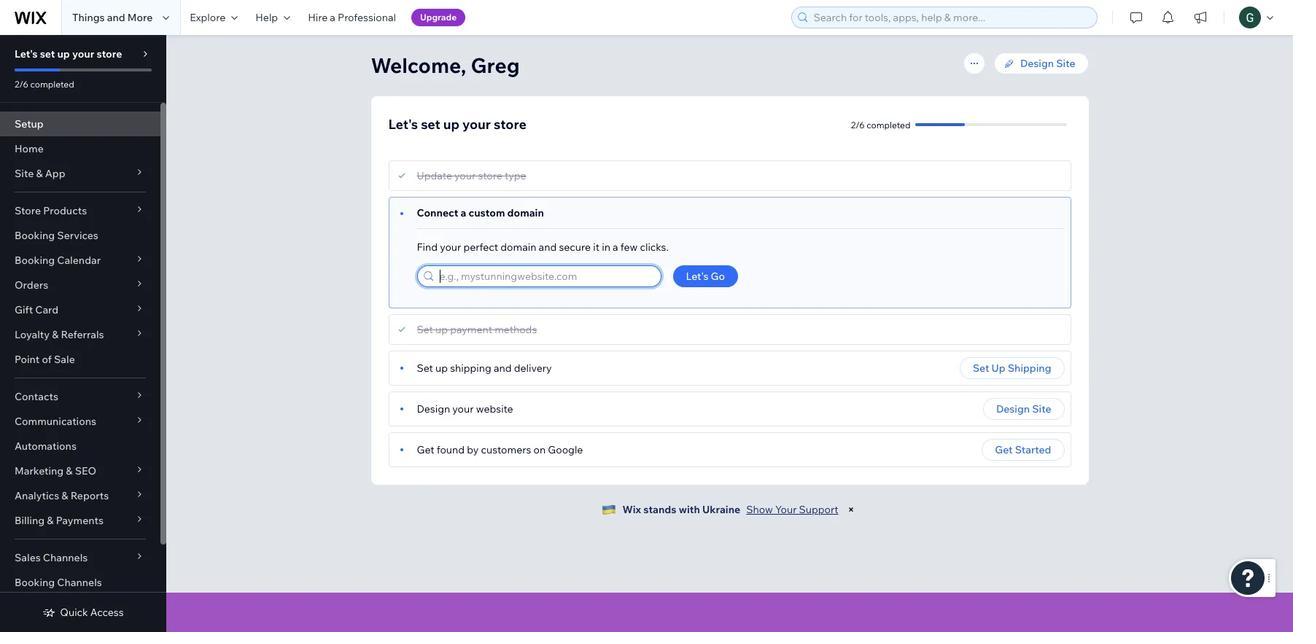 Task type: vqa. For each thing, say whether or not it's contained in the screenshot.
the bottom DOMAIN
yes



Task type: locate. For each thing, give the bounding box(es) containing it.
& left reports on the left of page
[[61, 489, 68, 503]]

booking calendar button
[[0, 248, 160, 273]]

1 vertical spatial set
[[421, 116, 440, 133]]

&
[[36, 167, 43, 180], [52, 328, 59, 341], [66, 465, 73, 478], [61, 489, 68, 503], [47, 514, 54, 527]]

set inside set up shipping button
[[973, 362, 989, 375]]

set up update at left
[[421, 116, 440, 133]]

payment
[[450, 323, 492, 336]]

secure
[[559, 241, 591, 254]]

& right loyalty
[[52, 328, 59, 341]]

1 horizontal spatial let's
[[388, 116, 418, 133]]

booking up orders
[[15, 254, 55, 267]]

0 horizontal spatial 2/6 completed
[[15, 79, 74, 90]]

get found by customers on google
[[417, 443, 583, 457]]

booking calendar
[[15, 254, 101, 267]]

marketing & seo button
[[0, 459, 160, 484]]

let's inside button
[[686, 270, 709, 283]]

channels for sales channels
[[43, 551, 88, 565]]

1 vertical spatial store
[[494, 116, 527, 133]]

1 horizontal spatial upgrade
[[726, 605, 775, 620]]

0 vertical spatial completed
[[30, 79, 74, 90]]

channels up booking channels
[[43, 551, 88, 565]]

1 vertical spatial design site
[[996, 403, 1051, 416]]

"things
[[526, 605, 569, 620]]

set up payment methods
[[417, 323, 537, 336]]

store products
[[15, 204, 87, 217]]

welcome,
[[371, 53, 466, 78]]

let's set up your store down things
[[15, 47, 122, 61]]

help button
[[247, 0, 299, 35]]

your right find
[[440, 241, 461, 254]]

1 get from the left
[[417, 443, 434, 457]]

domain up find your perfect domain and secure it in a few clicks.
[[507, 206, 544, 220]]

completed inside "sidebar" element
[[30, 79, 74, 90]]

up up setup link
[[57, 47, 70, 61]]

domain for custom
[[507, 206, 544, 220]]

your down things
[[72, 47, 94, 61]]

design site button
[[983, 398, 1065, 420]]

0 horizontal spatial site
[[15, 167, 34, 180]]

help
[[255, 11, 278, 24]]

& left app
[[36, 167, 43, 180]]

let's
[[15, 47, 38, 61], [388, 116, 418, 133], [686, 270, 709, 283]]

2 horizontal spatial let's
[[686, 270, 709, 283]]

1 vertical spatial completed
[[867, 119, 911, 130]]

on
[[534, 443, 546, 457]]

2 booking from the top
[[15, 254, 55, 267]]

0 vertical spatial site
[[1056, 57, 1075, 70]]

& left seo
[[66, 465, 73, 478]]

upgrade up welcome, greg
[[420, 12, 457, 23]]

store left type at the left of page
[[478, 169, 502, 182]]

site inside site & app dropdown button
[[15, 167, 34, 180]]

0 vertical spatial domain
[[507, 206, 544, 220]]

0 vertical spatial 2/6
[[15, 79, 28, 90]]

and
[[107, 11, 125, 24], [539, 241, 557, 254], [494, 362, 512, 375], [572, 605, 593, 620]]

1 horizontal spatial a
[[461, 206, 466, 220]]

gift card button
[[0, 298, 160, 322]]

booking inside popup button
[[15, 254, 55, 267]]

0 vertical spatial design site
[[1020, 57, 1075, 70]]

a right hire
[[330, 11, 336, 24]]

0 horizontal spatial 2/6
[[15, 79, 28, 90]]

get left found
[[417, 443, 434, 457]]

up left shipping
[[435, 362, 448, 375]]

3 booking from the top
[[15, 576, 55, 589]]

and left more
[[107, 11, 125, 24]]

2/6 completed
[[15, 79, 74, 90], [851, 119, 911, 130]]

1 booking from the top
[[15, 229, 55, 242]]

0 horizontal spatial let's
[[15, 47, 38, 61]]

get inside get started button
[[995, 443, 1013, 457]]

1 vertical spatial domain
[[501, 241, 536, 254]]

a for professional
[[330, 11, 336, 24]]

Search for tools, apps, help & more... field
[[809, 7, 1093, 28]]

it.
[[824, 605, 835, 620]]

1 vertical spatial booking
[[15, 254, 55, 267]]

set
[[40, 47, 55, 61], [421, 116, 440, 133]]

contacts button
[[0, 384, 160, 409]]

delivery
[[514, 362, 552, 375]]

let's set up your store up update your store type
[[388, 116, 527, 133]]

0 vertical spatial upgrade
[[420, 12, 457, 23]]

1 vertical spatial channels
[[57, 576, 102, 589]]

site & app button
[[0, 161, 160, 186]]

1 horizontal spatial get
[[995, 443, 1013, 457]]

domain right the perfect
[[501, 241, 536, 254]]

and right ""things"
[[572, 605, 593, 620]]

2/6
[[15, 79, 28, 90], [851, 119, 865, 130]]

1 vertical spatial a
[[461, 206, 466, 220]]

a left 'custom'
[[461, 206, 466, 220]]

marketing
[[15, 465, 64, 478]]

1 horizontal spatial let's set up your store
[[388, 116, 527, 133]]

2 vertical spatial site
[[1032, 403, 1051, 416]]

"things and more.com" is available. upgrade to claim it.
[[526, 605, 835, 620]]

let's up update at left
[[388, 116, 418, 133]]

and left delivery
[[494, 362, 512, 375]]

set left shipping
[[417, 362, 433, 375]]

let's up setup
[[15, 47, 38, 61]]

store inside "sidebar" element
[[97, 47, 122, 61]]

1 horizontal spatial 2/6
[[851, 119, 865, 130]]

get started
[[995, 443, 1051, 457]]

update
[[417, 169, 452, 182]]

wix
[[622, 503, 641, 516]]

1 vertical spatial 2/6
[[851, 119, 865, 130]]

0 horizontal spatial let's set up your store
[[15, 47, 122, 61]]

with
[[679, 503, 700, 516]]

set left payment
[[417, 323, 433, 336]]

& inside site & app dropdown button
[[36, 167, 43, 180]]

setup link
[[0, 112, 160, 136]]

0 vertical spatial set
[[40, 47, 55, 61]]

setup
[[15, 117, 44, 131]]

perfect
[[464, 241, 498, 254]]

sales channels
[[15, 551, 88, 565]]

a right in
[[613, 241, 618, 254]]

get
[[417, 443, 434, 457], [995, 443, 1013, 457]]

1 horizontal spatial site
[[1032, 403, 1051, 416]]

0 horizontal spatial set
[[40, 47, 55, 61]]

channels inside dropdown button
[[43, 551, 88, 565]]

1 horizontal spatial 2/6 completed
[[851, 119, 911, 130]]

0 horizontal spatial a
[[330, 11, 336, 24]]

0 horizontal spatial upgrade
[[420, 12, 457, 23]]

upgrade
[[420, 12, 457, 23], [726, 605, 775, 620]]

analytics & reports button
[[0, 484, 160, 508]]

booking down sales
[[15, 576, 55, 589]]

in
[[602, 241, 610, 254]]

2 get from the left
[[995, 443, 1013, 457]]

& inside analytics & reports popup button
[[61, 489, 68, 503]]

website
[[476, 403, 513, 416]]

get left 'started'
[[995, 443, 1013, 457]]

methods
[[495, 323, 537, 336]]

up inside "sidebar" element
[[57, 47, 70, 61]]

& inside marketing & seo popup button
[[66, 465, 73, 478]]

0 vertical spatial let's set up your store
[[15, 47, 122, 61]]

store products button
[[0, 198, 160, 223]]

your left website
[[452, 403, 474, 416]]

2 vertical spatial let's
[[686, 270, 709, 283]]

1 vertical spatial let's
[[388, 116, 418, 133]]

custom
[[469, 206, 505, 220]]

0 vertical spatial 2/6 completed
[[15, 79, 74, 90]]

your
[[72, 47, 94, 61], [462, 116, 491, 133], [454, 169, 476, 182], [440, 241, 461, 254], [452, 403, 474, 416]]

0 vertical spatial booking
[[15, 229, 55, 242]]

go
[[711, 270, 725, 283]]

welcome, greg
[[371, 53, 520, 78]]

& for analytics
[[61, 489, 68, 503]]

set for set up shipping and delivery
[[417, 362, 433, 375]]

let's go
[[686, 270, 725, 283]]

up left payment
[[435, 323, 448, 336]]

store up type at the left of page
[[494, 116, 527, 133]]

2 vertical spatial booking
[[15, 576, 55, 589]]

site inside design site link
[[1056, 57, 1075, 70]]

1 horizontal spatial set
[[421, 116, 440, 133]]

design site
[[1020, 57, 1075, 70], [996, 403, 1051, 416]]

upgrade left to on the bottom right
[[726, 605, 775, 620]]

update your store type
[[417, 169, 526, 182]]

booking down store
[[15, 229, 55, 242]]

design inside button
[[996, 403, 1030, 416]]

payments
[[56, 514, 104, 527]]

find
[[417, 241, 438, 254]]

billing & payments
[[15, 514, 104, 527]]

& for loyalty
[[52, 328, 59, 341]]

2 horizontal spatial a
[[613, 241, 618, 254]]

more.com"
[[596, 605, 656, 620]]

sale
[[54, 353, 75, 366]]

set up shipping button
[[960, 357, 1065, 379]]

0 horizontal spatial get
[[417, 443, 434, 457]]

booking
[[15, 229, 55, 242], [15, 254, 55, 267], [15, 576, 55, 589]]

more
[[127, 11, 153, 24]]

& inside 'loyalty & referrals' dropdown button
[[52, 328, 59, 341]]

your right update at left
[[454, 169, 476, 182]]

0 horizontal spatial completed
[[30, 79, 74, 90]]

& right billing
[[47, 514, 54, 527]]

point
[[15, 353, 40, 366]]

set
[[417, 323, 433, 336], [417, 362, 433, 375], [973, 362, 989, 375]]

0 vertical spatial let's
[[15, 47, 38, 61]]

set left 'up'
[[973, 362, 989, 375]]

1 vertical spatial 2/6 completed
[[851, 119, 911, 130]]

2 horizontal spatial site
[[1056, 57, 1075, 70]]

0 vertical spatial channels
[[43, 551, 88, 565]]

set up setup
[[40, 47, 55, 61]]

1 vertical spatial site
[[15, 167, 34, 180]]

channels down sales channels dropdown button
[[57, 576, 102, 589]]

hire a professional link
[[299, 0, 405, 35]]

orders button
[[0, 273, 160, 298]]

0 vertical spatial store
[[97, 47, 122, 61]]

store down things and more
[[97, 47, 122, 61]]

up up update at left
[[443, 116, 460, 133]]

site inside design site button
[[1032, 403, 1051, 416]]

ukraine
[[702, 503, 740, 516]]

let's left go
[[686, 270, 709, 283]]

& inside billing & payments dropdown button
[[47, 514, 54, 527]]

0 vertical spatial a
[[330, 11, 336, 24]]

1 vertical spatial let's set up your store
[[388, 116, 527, 133]]

connect
[[417, 206, 458, 220]]

stands
[[643, 503, 677, 516]]

google
[[548, 443, 583, 457]]

design site inside button
[[996, 403, 1051, 416]]



Task type: describe. For each thing, give the bounding box(es) containing it.
set for set up payment methods
[[417, 323, 433, 336]]

automations link
[[0, 434, 160, 459]]

analytics & reports
[[15, 489, 109, 503]]

app
[[45, 167, 65, 180]]

& for marketing
[[66, 465, 73, 478]]

access
[[90, 606, 124, 619]]

your for find
[[440, 241, 461, 254]]

show
[[746, 503, 773, 516]]

your inside "sidebar" element
[[72, 47, 94, 61]]

connect a custom domain
[[417, 206, 544, 220]]

billing
[[15, 514, 45, 527]]

marketing & seo
[[15, 465, 96, 478]]

get for get found by customers on google
[[417, 443, 434, 457]]

available.
[[671, 605, 723, 620]]

communications
[[15, 415, 96, 428]]

to
[[777, 605, 789, 620]]

& for site
[[36, 167, 43, 180]]

booking channels link
[[0, 570, 160, 595]]

by
[[467, 443, 479, 457]]

design site link
[[994, 53, 1089, 74]]

sales
[[15, 551, 41, 565]]

2 vertical spatial a
[[613, 241, 618, 254]]

started
[[1015, 443, 1051, 457]]

things
[[72, 11, 105, 24]]

your
[[775, 503, 797, 516]]

loyalty & referrals button
[[0, 322, 160, 347]]

billing & payments button
[[0, 508, 160, 533]]

& for billing
[[47, 514, 54, 527]]

point of sale
[[15, 353, 75, 366]]

claim
[[792, 605, 822, 620]]

shipping
[[450, 362, 491, 375]]

booking services link
[[0, 223, 160, 248]]

things and more
[[72, 11, 153, 24]]

set up shipping and delivery
[[417, 362, 552, 375]]

get for get started
[[995, 443, 1013, 457]]

let's set up your store inside "sidebar" element
[[15, 47, 122, 61]]

upgrade button
[[411, 9, 465, 26]]

explore
[[190, 11, 226, 24]]

support
[[799, 503, 838, 516]]

wix stands with ukraine show your support
[[622, 503, 838, 516]]

your up update your store type
[[462, 116, 491, 133]]

sidebar element
[[0, 35, 166, 632]]

booking for booking channels
[[15, 576, 55, 589]]

professional
[[338, 11, 396, 24]]

seo
[[75, 465, 96, 478]]

channels for booking channels
[[57, 576, 102, 589]]

upgrade inside button
[[420, 12, 457, 23]]

booking channels
[[15, 576, 102, 589]]

products
[[43, 204, 87, 217]]

let's go button
[[673, 265, 738, 287]]

hire
[[308, 11, 328, 24]]

clicks.
[[640, 241, 669, 254]]

services
[[57, 229, 98, 242]]

loyalty & referrals
[[15, 328, 104, 341]]

domain for perfect
[[501, 241, 536, 254]]

2 vertical spatial store
[[478, 169, 502, 182]]

1 vertical spatial upgrade
[[726, 605, 775, 620]]

it
[[593, 241, 600, 254]]

and left secure
[[539, 241, 557, 254]]

design your website
[[417, 403, 513, 416]]

customers
[[481, 443, 531, 457]]

loyalty
[[15, 328, 50, 341]]

get started button
[[982, 439, 1065, 461]]

of
[[42, 353, 52, 366]]

a for custom
[[461, 206, 466, 220]]

site & app
[[15, 167, 65, 180]]

quick access button
[[43, 606, 124, 619]]

gift
[[15, 303, 33, 317]]

booking for booking services
[[15, 229, 55, 242]]

set for set up shipping
[[973, 362, 989, 375]]

home
[[15, 142, 44, 155]]

2/6 inside "sidebar" element
[[15, 79, 28, 90]]

1 horizontal spatial completed
[[867, 119, 911, 130]]

let's inside "sidebar" element
[[15, 47, 38, 61]]

point of sale link
[[0, 347, 160, 372]]

type
[[505, 169, 526, 182]]

your for design
[[452, 403, 474, 416]]

card
[[35, 303, 58, 317]]

your for update
[[454, 169, 476, 182]]

quick access
[[60, 606, 124, 619]]

referrals
[[61, 328, 104, 341]]

set inside "sidebar" element
[[40, 47, 55, 61]]

automations
[[15, 440, 77, 453]]

store
[[15, 204, 41, 217]]

quick
[[60, 606, 88, 619]]

communications button
[[0, 409, 160, 434]]

e.g., mystunningwebsite.com field
[[435, 266, 656, 287]]

found
[[437, 443, 465, 457]]

2/6 completed inside "sidebar" element
[[15, 79, 74, 90]]

calendar
[[57, 254, 101, 267]]

reports
[[71, 489, 109, 503]]

booking for booking calendar
[[15, 254, 55, 267]]

set up shipping
[[973, 362, 1051, 375]]

home link
[[0, 136, 160, 161]]

greg
[[471, 53, 520, 78]]

sales channels button
[[0, 546, 160, 570]]



